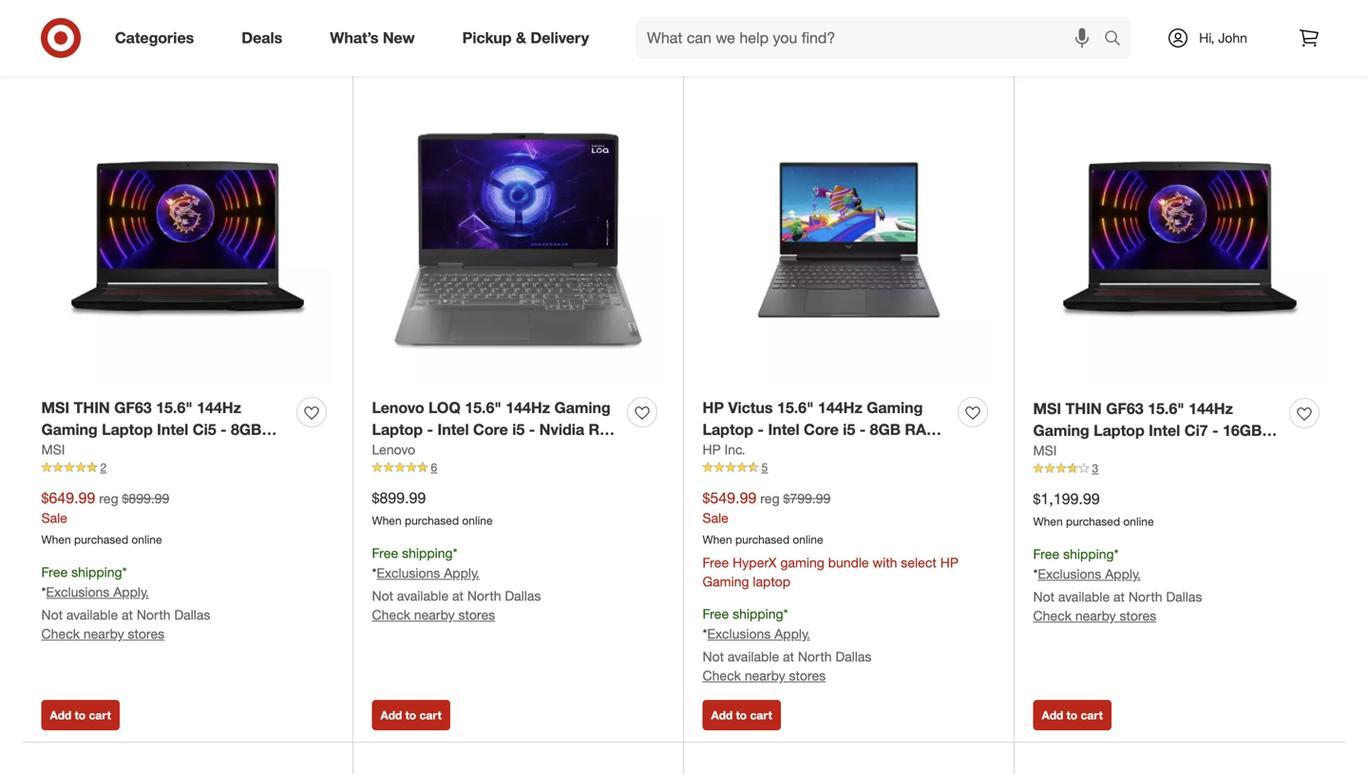 Task type: locate. For each thing, give the bounding box(es) containing it.
rtx
[[589, 420, 619, 439], [189, 442, 219, 461], [1181, 443, 1211, 462]]

hp victus 15.6" 144hz gaming laptop - intel core i5 - 8gb ram - 512gb ssd storage - nvidia rtx 2050 - windows 11 - silver (15-fa1030nr) image
[[703, 94, 995, 386], [703, 94, 995, 386]]

north
[[467, 588, 501, 604], [1129, 589, 1163, 605], [137, 607, 171, 623], [798, 648, 832, 665]]

0 vertical spatial hp
[[703, 442, 721, 458]]

to for msi thin gf63 15.6" 144hz gaming laptop intel ci7 - 16gb ram - 512gb ssd - rtx 4060 - black (thin gf63)
[[1067, 708, 1078, 723]]

rtx down 'ci7' in the right of the page
[[1181, 443, 1211, 462]]

exclusions down $1,199.99 when purchased online
[[1038, 566, 1102, 582]]

gf63 up 2 link
[[114, 399, 152, 417]]

free for $549.99
[[703, 606, 729, 622]]

144hz up ci5
[[197, 399, 241, 417]]

intel inside the msi thin gf63 15.6" 144hz gaming laptop intel ci7 - 16gb ram - 512gb ssd - rtx 4060 - black (thin gf63)
[[1149, 421, 1181, 440]]

available for msi thin gf63 15.6" 144hz gaming laptop intel ci5 - 8gb ram - 512gb ssd - rtx 4050 - black (thin gf63)
[[66, 607, 118, 623]]

0 horizontal spatial gf63)
[[131, 464, 173, 482]]

when inside the $899.99 when purchased online
[[372, 514, 402, 528]]

15.6" inside the msi thin gf63 15.6" 144hz gaming laptop intel ci7 - 16gb ram - 512gb ssd - rtx 4060 - black (thin gf63)
[[1148, 400, 1185, 418]]

check for msi thin gf63 15.6" 144hz gaming laptop intel ci5 - 8gb ram - 512gb ssd - rtx 4050 - black (thin gf63)
[[41, 626, 80, 642]]

0 horizontal spatial sale
[[41, 510, 67, 527]]

1 add to cart from the left
[[50, 708, 111, 723]]

reg down 2 on the left
[[99, 490, 118, 507]]

apply. down $1,199.99 when purchased online
[[1105, 566, 1141, 582]]

$899.99
[[372, 489, 426, 507], [122, 490, 169, 507]]

ram down core
[[455, 442, 491, 461]]

online inside $649.99 reg $899.99 sale when purchased online
[[132, 533, 162, 547]]

nearby
[[414, 607, 455, 623], [1076, 608, 1116, 624], [83, 626, 124, 642], [745, 667, 786, 684]]

1 horizontal spatial msi link
[[1033, 442, 1057, 461]]

intel for ci5
[[157, 420, 188, 439]]

msi link for msi thin gf63 15.6" 144hz gaming laptop intel ci5 - 8gb ram - 512gb ssd - rtx 4050 - black (thin gf63)
[[41, 441, 65, 460]]

8gb up (82xv0012us)
[[421, 442, 451, 461]]

gf63 for ci7
[[1106, 400, 1144, 418]]

1 horizontal spatial 8gb
[[421, 442, 451, 461]]

purchased inside '$549.99 reg $799.99 sale when purchased online free hyperx gaming bundle with select hp gaming laptop'
[[736, 533, 790, 547]]

0 horizontal spatial rtx
[[189, 442, 219, 461]]

purchased up hyperx
[[736, 533, 790, 547]]

intel left 'ci7' in the right of the page
[[1149, 421, 1181, 440]]

at for msi thin gf63 15.6" 144hz gaming laptop intel ci5 - 8gb ram - 512gb ssd - rtx 4050 - black (thin gf63)
[[122, 607, 133, 623]]

0 horizontal spatial 512gb
[[91, 442, 139, 461]]

(thin up $1,199.99 when purchased online
[[1078, 465, 1119, 483]]

exclusions for msi thin gf63 15.6" 144hz gaming laptop intel ci7 - 16gb ram - 512gb ssd - rtx 4060 - black (thin gf63)
[[1038, 566, 1102, 582]]

2 horizontal spatial rtx
[[1181, 443, 1211, 462]]

6
[[431, 461, 437, 475]]

pickup inside pickup & delivery link
[[462, 29, 512, 47]]

reg for $549.99
[[760, 490, 780, 507]]

black inside the msi thin gf63 15.6" 144hz gaming laptop intel ci7 - 16gb ram - 512gb ssd - rtx 4060 - black (thin gf63)
[[1033, 465, 1074, 483]]

new
[[383, 29, 415, 47]]

check nearby stores button
[[372, 606, 495, 625], [1033, 607, 1157, 626], [41, 625, 165, 644], [703, 667, 826, 686]]

cart for lenovo loq 15.6" 144hz gaming laptop - intel core i5 - nvidia rtx 3050 - 8gb ram - 512gb storage - (82xv0012us) gray
[[420, 708, 442, 723]]

gf63) right 3 at the right bottom
[[1124, 465, 1166, 483]]

15.6" up 2 link
[[156, 399, 193, 417]]

exclusions for lenovo loq 15.6" 144hz gaming laptop - intel core i5 - nvidia rtx 3050 - 8gb ram - 512gb storage - (82xv0012us) gray
[[377, 565, 440, 581]]

2 sale from the left
[[703, 510, 729, 527]]

gf63) inside the msi thin gf63 15.6" 144hz gaming laptop intel ci7 - 16gb ram - 512gb ssd - rtx 4060 - black (thin gf63)
[[1124, 465, 1166, 483]]

search
[[1096, 30, 1141, 49]]

2 cart from the left
[[420, 708, 442, 723]]

ram inside the msi thin gf63 15.6" 144hz gaming laptop intel ci7 - 16gb ram - 512gb ssd - rtx 4060 - black (thin gf63)
[[1033, 443, 1069, 462]]

2 to from the left
[[405, 708, 416, 723]]

sale inside $649.99 reg $899.99 sale when purchased online
[[41, 510, 67, 527]]

gaming
[[555, 399, 611, 417], [41, 420, 98, 439], [1033, 421, 1090, 440], [703, 574, 749, 590]]

lenovo loq 15.6" 144hz gaming laptop - intel core i5 - nvidia rtx 3050 - 8gb ram - 512gb storage - (82xv0012us) gray image
[[372, 94, 665, 386], [372, 94, 665, 386]]

when down $549.99
[[703, 533, 732, 547]]

2 add from the left
[[381, 708, 402, 723]]

hp inc.
[[703, 442, 746, 458]]

4 add to cart button from the left
[[1033, 700, 1112, 731]]

1 cart from the left
[[89, 708, 111, 723]]

exclusions apply. link for msi thin gf63 15.6" 144hz gaming laptop intel ci5 - 8gb ram - 512gb ssd - rtx 4050 - black (thin gf63)
[[46, 584, 149, 600]]

1 horizontal spatial black
[[1033, 465, 1074, 483]]

core
[[473, 420, 508, 439]]

0 horizontal spatial gf63
[[114, 399, 152, 417]]

purchased inside the $899.99 when purchased online
[[405, 514, 459, 528]]

reg down the '5'
[[760, 490, 780, 507]]

1 lenovo from the top
[[372, 399, 424, 417]]

4 add from the left
[[1042, 708, 1064, 723]]

exclusions for msi thin gf63 15.6" 144hz gaming laptop intel ci5 - 8gb ram - 512gb ssd - rtx 4050 - black (thin gf63)
[[46, 584, 110, 600]]

(thin
[[86, 464, 127, 482], [1078, 465, 1119, 483]]

rtx inside the msi thin gf63 15.6" 144hz gaming laptop intel ci7 - 16gb ram - 512gb ssd - rtx 4060 - black (thin gf63)
[[1181, 443, 1211, 462]]

15.6" for msi thin gf63 15.6" 144hz gaming laptop intel ci7 - 16gb ram - 512gb ssd - rtx 4060 - black (thin gf63)
[[1148, 400, 1185, 418]]

apply. down $649.99 reg $899.99 sale when purchased online
[[113, 584, 149, 600]]

msi thin gf63 15.6" 144hz gaming laptop intel ci7 - 16gb ram - 512gb ssd - rtx 4060 - black (thin gf63) image
[[1033, 94, 1327, 387], [1033, 94, 1327, 387]]

1 reg from the left
[[99, 490, 118, 507]]

black inside "msi thin gf63 15.6" 144hz gaming laptop intel ci5 - 8gb ram - 512gb ssd - rtx 4050 - black (thin gf63)"
[[41, 464, 82, 482]]

apply.
[[444, 565, 480, 581], [1105, 566, 1141, 582], [113, 584, 149, 600], [775, 626, 810, 642]]

1 add from the left
[[50, 708, 72, 723]]

black for msi thin gf63 15.6" 144hz gaming laptop intel ci5 - 8gb ram - 512gb ssd - rtx 4050 - black (thin gf63)
[[41, 464, 82, 482]]

to for msi thin gf63 15.6" 144hz gaming laptop intel ci5 - 8gb ram - 512gb ssd - rtx 4050 - black (thin gf63)
[[75, 708, 86, 723]]

shipping down 'laptop'
[[733, 606, 784, 622]]

144hz for msi thin gf63 15.6" 144hz gaming laptop intel ci7 - 16gb ram - 512gb ssd - rtx 4060 - black (thin gf63)
[[1189, 400, 1233, 418]]

2 lenovo from the top
[[372, 442, 415, 458]]

2 horizontal spatial intel
[[1149, 421, 1181, 440]]

1 horizontal spatial (thin
[[1078, 465, 1119, 483]]

online inside the $899.99 when purchased online
[[462, 514, 493, 528]]

exclusions apply. link
[[377, 565, 480, 581], [1038, 566, 1141, 582], [46, 584, 149, 600], [707, 626, 810, 642]]

2 horizontal spatial 144hz
[[1189, 400, 1233, 418]]

-
[[221, 420, 227, 439], [427, 420, 433, 439], [529, 420, 535, 439], [1213, 421, 1219, 440], [81, 442, 87, 461], [178, 442, 184, 461], [261, 442, 267, 461], [410, 442, 416, 461], [495, 442, 501, 461], [1073, 443, 1079, 462], [1170, 443, 1177, 462], [1253, 443, 1260, 462], [372, 464, 378, 482]]

laptop up lenovo link
[[372, 420, 423, 439]]

2 reg from the left
[[760, 490, 780, 507]]

nearby for msi thin gf63 15.6" 144hz gaming laptop intel ci5 - 8gb ram - 512gb ssd - rtx 4050 - black (thin gf63)
[[83, 626, 124, 642]]

0 horizontal spatial $899.99
[[122, 490, 169, 507]]

0 horizontal spatial hp
[[703, 442, 721, 458]]

3 add to cart button from the left
[[703, 700, 781, 731]]

hi, john
[[1199, 29, 1248, 46]]

1 horizontal spatial delivery
[[1152, 22, 1207, 40]]

not for msi thin gf63 15.6" 144hz gaming laptop intel ci5 - 8gb ram - 512gb ssd - rtx 4050 - black (thin gf63)
[[41, 607, 63, 623]]

apply. for lenovo loq 15.6" 144hz gaming laptop - intel core i5 - nvidia rtx 3050 - 8gb ram - 512gb storage - (82xv0012us) gray
[[444, 565, 480, 581]]

when down $649.99
[[41, 533, 71, 547]]

when
[[372, 514, 402, 528], [1033, 515, 1063, 529], [41, 533, 71, 547], [703, 533, 732, 547]]

sale inside '$549.99 reg $799.99 sale when purchased online free hyperx gaming bundle with select hp gaming laptop'
[[703, 510, 729, 527]]

ram left 3 at the right bottom
[[1033, 443, 1069, 462]]

laptop
[[102, 420, 153, 439], [372, 420, 423, 439], [1094, 421, 1145, 440]]

(thin inside "msi thin gf63 15.6" 144hz gaming laptop intel ci5 - 8gb ram - 512gb ssd - rtx 4050 - black (thin gf63)"
[[86, 464, 127, 482]]

purchased inside $649.99 reg $899.99 sale when purchased online
[[74, 533, 128, 547]]

1 horizontal spatial reg
[[760, 490, 780, 507]]

0 vertical spatial lenovo
[[372, 399, 424, 417]]

gaming inside '$549.99 reg $799.99 sale when purchased online free hyperx gaming bundle with select hp gaming laptop'
[[703, 574, 749, 590]]

512gb inside "msi thin gf63 15.6" 144hz gaming laptop intel ci5 - 8gb ram - 512gb ssd - rtx 4050 - black (thin gf63)"
[[91, 442, 139, 461]]

free shipping * * exclusions apply. not available at north dallas check nearby stores
[[372, 545, 541, 623], [1033, 546, 1203, 624], [41, 564, 210, 642], [703, 606, 872, 684]]

lenovo
[[372, 399, 424, 417], [372, 442, 415, 458]]

ram left 2 on the left
[[41, 442, 77, 461]]

pickup inside pickup button
[[831, 22, 877, 40]]

(thin inside the msi thin gf63 15.6" 144hz gaming laptop intel ci7 - 16gb ram - 512gb ssd - rtx 4060 - black (thin gf63)
[[1078, 465, 1119, 483]]

add to cart for msi thin gf63 15.6" 144hz gaming laptop intel ci7 - 16gb ram - 512gb ssd - rtx 4060 - black (thin gf63)
[[1042, 708, 1103, 723]]

gf63) inside "msi thin gf63 15.6" 144hz gaming laptop intel ci5 - 8gb ram - 512gb ssd - rtx 4050 - black (thin gf63)"
[[131, 464, 173, 482]]

1 horizontal spatial sale
[[703, 510, 729, 527]]

gaming up $1,199.99
[[1033, 421, 1090, 440]]

exclusions apply. link down the $899.99 when purchased online
[[377, 565, 480, 581]]

intel left ci5
[[157, 420, 188, 439]]

sale for $549.99
[[703, 510, 729, 527]]

8gb
[[231, 420, 262, 439], [421, 442, 451, 461]]

intel for core
[[438, 420, 469, 439]]

stores
[[459, 607, 495, 623], [1120, 608, 1157, 624], [128, 626, 165, 642], [789, 667, 826, 684]]

4 to from the left
[[1067, 708, 1078, 723]]

shipping
[[402, 545, 453, 562], [1064, 546, 1114, 563], [71, 564, 122, 581], [733, 606, 784, 622]]

0 horizontal spatial ram
[[41, 442, 77, 461]]

when down $1,199.99
[[1033, 515, 1063, 529]]

msi thin gf63 15.6" 144hz gaming laptop intel ci7 - 16gb ram - 512gb ssd - rtx 4060 - black (thin gf63) link
[[1033, 398, 1282, 483]]

1 sale from the left
[[41, 510, 67, 527]]

pickup
[[831, 22, 877, 40], [462, 29, 512, 47]]

512gb down the i5
[[505, 442, 553, 461]]

4 add to cart from the left
[[1042, 708, 1103, 723]]

msi thin gf63 15.6" 144hz gaming laptop intel ci7 - 16gb ram - 512gb ssd - rtx 4060 - black (thin gf63)
[[1033, 400, 1262, 483]]

msi thin gf63 15.6" 144hz gaming laptop intel ci5 - 8gb ram - 512gb ssd - rtx 4050 - black (thin gf63)
[[41, 399, 267, 482]]

4050
[[223, 442, 257, 461]]

exclusions apply. link down 'laptop'
[[707, 626, 810, 642]]

purchased inside $1,199.99 when purchased online
[[1066, 515, 1121, 529]]

hp right select
[[941, 555, 959, 571]]

shipping down $649.99 reg $899.99 sale when purchased online
[[71, 564, 122, 581]]

(thin up $649.99 reg $899.99 sale when purchased online
[[86, 464, 127, 482]]

add for lenovo loq 15.6" 144hz gaming laptop - intel core i5 - nvidia rtx 3050 - 8gb ram - 512gb storage - (82xv0012us) gray
[[381, 708, 402, 723]]

free shipping * * exclusions apply. not available at north dallas check nearby stores down $1,199.99 when purchased online
[[1033, 546, 1203, 624]]

lenovo inside "lenovo loq 15.6" 144hz gaming laptop - intel core i5 - nvidia rtx 3050 - 8gb ram - 512gb storage - (82xv0012us) gray"
[[372, 399, 424, 417]]

shipping for lenovo loq 15.6" 144hz gaming laptop - intel core i5 - nvidia rtx 3050 - 8gb ram - 512gb storage - (82xv0012us) gray
[[402, 545, 453, 562]]

$899.99 down 2 link
[[122, 490, 169, 507]]

2 horizontal spatial 512gb
[[1083, 443, 1131, 462]]

north for 4050
[[137, 607, 171, 623]]

intel down loq
[[438, 420, 469, 439]]

$1,199.99
[[1033, 490, 1100, 508]]

512gb inside "lenovo loq 15.6" 144hz gaming laptop - intel core i5 - nvidia rtx 3050 - 8gb ram - 512gb storage - (82xv0012us) gray"
[[505, 442, 553, 461]]

0 horizontal spatial pickup
[[462, 29, 512, 47]]

1 horizontal spatial 144hz
[[506, 399, 550, 417]]

15.6" inside "msi thin gf63 15.6" 144hz gaming laptop intel ci5 - 8gb ram - 512gb ssd - rtx 4050 - black (thin gf63)"
[[156, 399, 193, 417]]

2 horizontal spatial laptop
[[1094, 421, 1145, 440]]

msi link up $1,199.99
[[1033, 442, 1057, 461]]

- up gray
[[495, 442, 501, 461]]

2 link
[[41, 460, 334, 476]]

0 horizontal spatial (thin
[[86, 464, 127, 482]]

free shipping * * exclusions apply. not available at north dallas check nearby stores down the $899.99 when purchased online
[[372, 545, 541, 623]]

$899.99 inside $649.99 reg $899.99 sale when purchased online
[[122, 490, 169, 507]]

msi inside the msi thin gf63 15.6" 144hz gaming laptop intel ci7 - 16gb ram - 512gb ssd - rtx 4060 - black (thin gf63)
[[1033, 400, 1062, 418]]

bundle
[[828, 555, 869, 571]]

pickup & delivery link
[[446, 17, 613, 59]]

1 vertical spatial 8gb
[[421, 442, 451, 461]]

delivery right day
[[1152, 22, 1207, 40]]

online down 2 link
[[132, 533, 162, 547]]

$899.99 down (82xv0012us)
[[372, 489, 426, 507]]

north for 4060
[[1129, 589, 1163, 605]]

1 horizontal spatial $899.99
[[372, 489, 426, 507]]

1 horizontal spatial pickup
[[831, 22, 877, 40]]

5 link
[[703, 460, 995, 476]]

dallas
[[505, 588, 541, 604], [1166, 589, 1203, 605], [174, 607, 210, 623], [836, 648, 872, 665]]

- right 3050
[[410, 442, 416, 461]]

0 horizontal spatial intel
[[157, 420, 188, 439]]

- left 4060
[[1170, 443, 1177, 462]]

available for lenovo loq 15.6" 144hz gaming laptop - intel core i5 - nvidia rtx 3050 - 8gb ram - 512gb storage - (82xv0012us) gray
[[397, 588, 449, 604]]

free for $1,199.99
[[1033, 546, 1060, 563]]

to
[[75, 708, 86, 723], [405, 708, 416, 723], [736, 708, 747, 723], [1067, 708, 1078, 723]]

black up $1,199.99
[[1033, 465, 1074, 483]]

north for -
[[467, 588, 501, 604]]

- down loq
[[427, 420, 433, 439]]

4060
[[1215, 443, 1249, 462]]

check for lenovo loq 15.6" 144hz gaming laptop - intel core i5 - nvidia rtx 3050 - 8gb ram - 512gb storage - (82xv0012us) gray
[[372, 607, 410, 623]]

not
[[372, 588, 393, 604], [1033, 589, 1055, 605], [41, 607, 63, 623], [703, 648, 724, 665]]

cart
[[89, 708, 111, 723], [420, 708, 442, 723], [750, 708, 772, 723], [1081, 708, 1103, 723]]

thin for msi thin gf63 15.6" 144hz gaming laptop intel ci5 - 8gb ram - 512gb ssd - rtx 4050 - black (thin gf63)
[[74, 399, 110, 417]]

- right the i5
[[529, 420, 535, 439]]

gf63 inside the msi thin gf63 15.6" 144hz gaming laptop intel ci7 - 16gb ram - 512gb ssd - rtx 4060 - black (thin gf63)
[[1106, 400, 1144, 418]]

msi thin gf63 15.6" 144hz gaming laptop intel ci5 - 8gb ram - 512gb ssd - rtx 4050 - black (thin gf63) image
[[41, 94, 334, 386], [41, 94, 334, 386]]

pickup for pickup & delivery
[[462, 29, 512, 47]]

online
[[462, 514, 493, 528], [1124, 515, 1154, 529], [132, 533, 162, 547], [793, 533, 824, 547]]

shipping down $1,199.99 when purchased online
[[1064, 546, 1114, 563]]

thin up 2 on the left
[[74, 399, 110, 417]]

rtx up storage
[[589, 420, 619, 439]]

gaming
[[781, 555, 825, 571]]

shipping for msi thin gf63 15.6" 144hz gaming laptop intel ci7 - 16gb ram - 512gb ssd - rtx 4060 - black (thin gf63)
[[1064, 546, 1114, 563]]

3050
[[372, 442, 406, 461]]

0 horizontal spatial 8gb
[[231, 420, 262, 439]]

1 horizontal spatial 512gb
[[505, 442, 553, 461]]

gf63) right 2 on the left
[[131, 464, 173, 482]]

lenovo for lenovo
[[372, 442, 415, 458]]

delivery right &
[[531, 29, 589, 47]]

dallas for 4050
[[174, 607, 210, 623]]

laptop inside "msi thin gf63 15.6" 144hz gaming laptop intel ci5 - 8gb ram - 512gb ssd - rtx 4050 - black (thin gf63)"
[[102, 420, 153, 439]]

gf63) for ci7
[[1124, 465, 1166, 483]]

ssd inside the msi thin gf63 15.6" 144hz gaming laptop intel ci7 - 16gb ram - 512gb ssd - rtx 4060 - black (thin gf63)
[[1135, 443, 1166, 462]]

thin up 3 at the right bottom
[[1066, 400, 1102, 418]]

0 horizontal spatial msi link
[[41, 441, 65, 460]]

1 horizontal spatial laptop
[[372, 420, 423, 439]]

intel for ci7
[[1149, 421, 1181, 440]]

when down (82xv0012us)
[[372, 514, 402, 528]]

1 add to cart button from the left
[[41, 700, 120, 731]]

- right 'ci7' in the right of the page
[[1213, 421, 1219, 440]]

laptop up 2 on the left
[[102, 420, 153, 439]]

sale
[[41, 510, 67, 527], [703, 510, 729, 527]]

15.6" inside "lenovo loq 15.6" 144hz gaming laptop - intel core i5 - nvidia rtx 3050 - 8gb ram - 512gb storage - (82xv0012us) gray"
[[465, 399, 502, 417]]

rtx for msi thin gf63 15.6" 144hz gaming laptop intel ci7 - 16gb ram - 512gb ssd - rtx 4060 - black (thin gf63)
[[1181, 443, 1211, 462]]

ssd inside "msi thin gf63 15.6" 144hz gaming laptop intel ci5 - 8gb ram - 512gb ssd - rtx 4050 - black (thin gf63)"
[[143, 442, 174, 461]]

gf63 up 3 link
[[1106, 400, 1144, 418]]

0 horizontal spatial black
[[41, 464, 82, 482]]

512gb for msi thin gf63 15.6" 144hz gaming laptop intel ci7 - 16gb ram - 512gb ssd - rtx 4060 - black (thin gf63)
[[1083, 443, 1131, 462]]

hp
[[703, 442, 721, 458], [941, 555, 959, 571]]

gaming inside the msi thin gf63 15.6" 144hz gaming laptop intel ci7 - 16gb ram - 512gb ssd - rtx 4060 - black (thin gf63)
[[1033, 421, 1090, 440]]

laptop inside the msi thin gf63 15.6" 144hz gaming laptop intel ci7 - 16gb ram - 512gb ssd - rtx 4060 - black (thin gf63)
[[1094, 421, 1145, 440]]

ssd right 2 on the left
[[143, 442, 174, 461]]

free shipping * * exclusions apply. not available at north dallas check nearby stores down $649.99 reg $899.99 sale when purchased online
[[41, 564, 210, 642]]

144hz
[[197, 399, 241, 417], [506, 399, 550, 417], [1189, 400, 1233, 418]]

0 horizontal spatial thin
[[74, 399, 110, 417]]

apply. for msi thin gf63 15.6" 144hz gaming laptop intel ci7 - 16gb ram - 512gb ssd - rtx 4060 - black (thin gf63)
[[1105, 566, 1141, 582]]

categories
[[115, 29, 194, 47]]

stores for 4050
[[128, 626, 165, 642]]

gf63 for ci5
[[114, 399, 152, 417]]

15.6" up core
[[465, 399, 502, 417]]

1 vertical spatial hp
[[941, 555, 959, 571]]

512gb up $1,199.99 when purchased online
[[1083, 443, 1131, 462]]

reg
[[99, 490, 118, 507], [760, 490, 780, 507]]

intel inside "lenovo loq 15.6" 144hz gaming laptop - intel core i5 - nvidia rtx 3050 - 8gb ram - 512gb storage - (82xv0012us) gray"
[[438, 420, 469, 439]]

add
[[50, 708, 72, 723], [381, 708, 402, 723], [711, 708, 733, 723], [1042, 708, 1064, 723]]

lenovo up (82xv0012us)
[[372, 442, 415, 458]]

sale down $549.99
[[703, 510, 729, 527]]

to for lenovo loq 15.6" 144hz gaming laptop - intel core i5 - nvidia rtx 3050 - 8gb ram - 512gb storage - (82xv0012us) gray
[[405, 708, 416, 723]]

thin inside "msi thin gf63 15.6" 144hz gaming laptop intel ci5 - 8gb ram - 512gb ssd - rtx 4050 - black (thin gf63)"
[[74, 399, 110, 417]]

15.6" up 3 link
[[1148, 400, 1185, 418]]

1 horizontal spatial hp
[[941, 555, 959, 571]]

exclusions down the $899.99 when purchased online
[[377, 565, 440, 581]]

(thin for msi thin gf63 15.6" 144hz gaming laptop intel ci5 - 8gb ram - 512gb ssd - rtx 4050 - black (thin gf63)
[[86, 464, 127, 482]]

cart for msi thin gf63 15.6" 144hz gaming laptop intel ci7 - 16gb ram - 512gb ssd - rtx 4060 - black (thin gf63)
[[1081, 708, 1103, 723]]

hyperx
[[733, 555, 777, 571]]

results
[[77, 16, 147, 42]]

gaming down hyperx
[[703, 574, 749, 590]]

exclusions
[[377, 565, 440, 581], [1038, 566, 1102, 582], [46, 584, 110, 600], [707, 626, 771, 642]]

15.6"
[[156, 399, 193, 417], [465, 399, 502, 417], [1148, 400, 1185, 418]]

1 to from the left
[[75, 708, 86, 723]]

laptop up 3 at the right bottom
[[1094, 421, 1145, 440]]

1 horizontal spatial gf63)
[[1124, 465, 1166, 483]]

rtx down ci5
[[189, 442, 219, 461]]

same day delivery
[[1078, 22, 1207, 40]]

nearby for msi thin gf63 15.6" 144hz gaming laptop intel ci7 - 16gb ram - 512gb ssd - rtx 4060 - black (thin gf63)
[[1076, 608, 1116, 624]]

2 horizontal spatial ram
[[1033, 443, 1069, 462]]

exclusions down 'laptop'
[[707, 626, 771, 642]]

1 horizontal spatial thin
[[1066, 400, 1102, 418]]

rtx inside "msi thin gf63 15.6" 144hz gaming laptop intel ci5 - 8gb ram - 512gb ssd - rtx 4050 - black (thin gf63)"
[[189, 442, 219, 461]]

ram inside "msi thin gf63 15.6" 144hz gaming laptop intel ci5 - 8gb ram - 512gb ssd - rtx 4050 - black (thin gf63)"
[[41, 442, 77, 461]]

msi
[[41, 399, 69, 417], [1033, 400, 1062, 418], [41, 442, 65, 458], [1033, 443, 1057, 459]]

at
[[452, 588, 464, 604], [1114, 589, 1125, 605], [122, 607, 133, 623], [783, 648, 794, 665]]

gf63)
[[131, 464, 173, 482], [1124, 465, 1166, 483]]

delivery inside button
[[1152, 22, 1207, 40]]

sale down $649.99
[[41, 510, 67, 527]]

0 horizontal spatial laptop
[[102, 420, 153, 439]]

thin inside the msi thin gf63 15.6" 144hz gaming laptop intel ci7 - 16gb ram - 512gb ssd - rtx 4060 - black (thin gf63)
[[1066, 400, 1102, 418]]

ssd right 3 at the right bottom
[[1135, 443, 1166, 462]]

delivery for same day delivery
[[1152, 22, 1207, 40]]

3 add to cart from the left
[[711, 708, 772, 723]]

online down 3 link
[[1124, 515, 1154, 529]]

8gb inside "msi thin gf63 15.6" 144hz gaming laptop intel ci5 - 8gb ram - 512gb ssd - rtx 4050 - black (thin gf63)"
[[231, 420, 262, 439]]

add to cart button
[[41, 700, 120, 731], [372, 700, 450, 731], [703, 700, 781, 731], [1033, 700, 1112, 731]]

*
[[453, 545, 458, 562], [1114, 546, 1119, 563], [122, 564, 127, 581], [372, 565, 377, 581], [1033, 566, 1038, 582], [41, 584, 46, 600], [784, 606, 788, 622], [703, 626, 707, 642]]

purchased down $649.99
[[74, 533, 128, 547]]

exclusions down $649.99 reg $899.99 sale when purchased online
[[46, 584, 110, 600]]

shipping
[[1262, 22, 1322, 40]]

exclusions apply. link down $1,199.99 when purchased online
[[1038, 566, 1141, 582]]

intel inside "msi thin gf63 15.6" 144hz gaming laptop intel ci5 - 8gb ram - 512gb ssd - rtx 4050 - black (thin gf63)"
[[157, 420, 188, 439]]

ci5
[[193, 420, 216, 439]]

lenovo up lenovo link
[[372, 399, 424, 417]]

1 horizontal spatial 15.6"
[[465, 399, 502, 417]]

1 horizontal spatial rtx
[[589, 420, 619, 439]]

144hz up 'ci7' in the right of the page
[[1189, 400, 1233, 418]]

gaming up nvidia
[[555, 399, 611, 417]]

shipping down the $899.99 when purchased online
[[402, 545, 453, 562]]

144hz inside "msi thin gf63 15.6" 144hz gaming laptop intel ci5 - 8gb ram - 512gb ssd - rtx 4050 - black (thin gf63)"
[[197, 399, 241, 417]]

2 add to cart button from the left
[[372, 700, 450, 731]]

144hz for msi thin gf63 15.6" 144hz gaming laptop intel ci5 - 8gb ram - 512gb ssd - rtx 4050 - black (thin gf63)
[[197, 399, 241, 417]]

deals link
[[225, 17, 306, 59]]

hp left the inc.
[[703, 442, 721, 458]]

1 horizontal spatial ssd
[[1135, 443, 1166, 462]]

- left 3 at the right bottom
[[1073, 443, 1079, 462]]

1 horizontal spatial gf63
[[1106, 400, 1144, 418]]

delivery for pickup & delivery
[[531, 29, 589, 47]]

online inside '$549.99 reg $799.99 sale when purchased online free hyperx gaming bundle with select hp gaming laptop'
[[793, 533, 824, 547]]

purchased down $1,199.99
[[1066, 515, 1121, 529]]

intel
[[157, 420, 188, 439], [438, 420, 469, 439], [1149, 421, 1181, 440]]

gf63 inside "msi thin gf63 15.6" 144hz gaming laptop intel ci5 - 8gb ram - 512gb ssd - rtx 4050 - black (thin gf63)"
[[114, 399, 152, 417]]

msi link up $649.99
[[41, 441, 65, 460]]

exclusions apply. link down $649.99 reg $899.99 sale when purchased online
[[46, 584, 149, 600]]

ram
[[41, 442, 77, 461], [455, 442, 491, 461], [1033, 443, 1069, 462]]

1 vertical spatial lenovo
[[372, 442, 415, 458]]

8gb up 4050
[[231, 420, 262, 439]]

online down gray
[[462, 514, 493, 528]]

ram for msi thin gf63 15.6" 144hz gaming laptop intel ci5 - 8gb ram - 512gb ssd - rtx 4050 - black (thin gf63)
[[41, 442, 77, 461]]

dallas for 4060
[[1166, 589, 1203, 605]]

laptop inside "lenovo loq 15.6" 144hz gaming laptop - intel core i5 - nvidia rtx 3050 - 8gb ram - 512gb storage - (82xv0012us) gray"
[[372, 420, 423, 439]]

add to cart for lenovo loq 15.6" 144hz gaming laptop - intel core i5 - nvidia rtx 3050 - 8gb ram - 512gb storage - (82xv0012us) gray
[[381, 708, 442, 723]]

0 horizontal spatial 15.6"
[[156, 399, 193, 417]]

free shipping * * exclusions apply. not available at north dallas check nearby stores for lenovo loq 15.6" 144hz gaming laptop - intel core i5 - nvidia rtx 3050 - 8gb ram - 512gb storage - (82xv0012us) gray
[[372, 545, 541, 623]]

what's new
[[330, 29, 415, 47]]

gaming up $649.99
[[41, 420, 98, 439]]

0 vertical spatial 8gb
[[231, 420, 262, 439]]

2 add to cart from the left
[[381, 708, 442, 723]]

2 horizontal spatial 15.6"
[[1148, 400, 1185, 418]]

pickup for pickup
[[831, 22, 877, 40]]

online up gaming
[[793, 533, 824, 547]]

$1,199.99 when purchased online
[[1033, 490, 1154, 529]]

144hz up the i5
[[506, 399, 550, 417]]

512gb inside the msi thin gf63 15.6" 144hz gaming laptop intel ci7 - 16gb ram - 512gb ssd - rtx 4060 - black (thin gf63)
[[1083, 443, 1131, 462]]

reg inside $649.99 reg $899.99 sale when purchased online
[[99, 490, 118, 507]]

apply. down the $899.99 when purchased online
[[444, 565, 480, 581]]

0 horizontal spatial ssd
[[143, 442, 174, 461]]

1 horizontal spatial ram
[[455, 442, 491, 461]]

144hz inside the msi thin gf63 15.6" 144hz gaming laptop intel ci7 - 16gb ram - 512gb ssd - rtx 4060 - black (thin gf63)
[[1189, 400, 1233, 418]]

inc.
[[725, 442, 746, 458]]

black up $649.99
[[41, 464, 82, 482]]

0 horizontal spatial 144hz
[[197, 399, 241, 417]]

&
[[516, 29, 526, 47]]

4 cart from the left
[[1081, 708, 1103, 723]]

512gb
[[91, 442, 139, 461], [505, 442, 553, 461], [1083, 443, 1131, 462]]

categories link
[[99, 17, 218, 59]]

- left 4050
[[178, 442, 184, 461]]

0 horizontal spatial reg
[[99, 490, 118, 507]]

0 horizontal spatial delivery
[[531, 29, 589, 47]]

512gb up $649.99
[[91, 442, 139, 461]]

1 horizontal spatial intel
[[438, 420, 469, 439]]

gf63
[[114, 399, 152, 417], [1106, 400, 1144, 418]]

purchased down (82xv0012us)
[[405, 514, 459, 528]]

apply. for msi thin gf63 15.6" 144hz gaming laptop intel ci5 - 8gb ram - 512gb ssd - rtx 4050 - black (thin gf63)
[[113, 584, 149, 600]]

reg inside '$549.99 reg $799.99 sale when purchased online free hyperx gaming bundle with select hp gaming laptop'
[[760, 490, 780, 507]]



Task type: vqa. For each thing, say whether or not it's contained in the screenshot.
$1.99
no



Task type: describe. For each thing, give the bounding box(es) containing it.
- right 4050
[[261, 442, 267, 461]]

16gb
[[1223, 421, 1262, 440]]

$549.99
[[703, 489, 757, 507]]

6 link
[[372, 460, 665, 476]]

hp inc. link
[[703, 441, 746, 460]]

msi inside "msi thin gf63 15.6" 144hz gaming laptop intel ci5 - 8gb ram - 512gb ssd - rtx 4050 - black (thin gf63)"
[[41, 399, 69, 417]]

what's
[[330, 29, 379, 47]]

add to cart for msi thin gf63 15.6" 144hz gaming laptop intel ci5 - 8gb ram - 512gb ssd - rtx 4050 - black (thin gf63)
[[50, 708, 111, 723]]

$899.99 when purchased online
[[372, 489, 493, 528]]

deals
[[242, 29, 282, 47]]

not for msi thin gf63 15.6" 144hz gaming laptop intel ci7 - 16gb ram - 512gb ssd - rtx 4060 - black (thin gf63)
[[1033, 589, 1055, 605]]

5
[[762, 461, 768, 475]]

ram inside "lenovo loq 15.6" 144hz gaming laptop - intel core i5 - nvidia rtx 3050 - 8gb ram - 512gb storage - (82xv0012us) gray"
[[455, 442, 491, 461]]

add for msi thin gf63 15.6" 144hz gaming laptop intel ci7 - 16gb ram - 512gb ssd - rtx 4060 - black (thin gf63)
[[1042, 708, 1064, 723]]

118
[[34, 16, 71, 42]]

at for msi thin gf63 15.6" 144hz gaming laptop intel ci7 - 16gb ram - 512gb ssd - rtx 4060 - black (thin gf63)
[[1114, 589, 1125, 605]]

add to cart button for lenovo loq 15.6" 144hz gaming laptop - intel core i5 - nvidia rtx 3050 - 8gb ram - 512gb storage - (82xv0012us) gray
[[372, 700, 450, 731]]

free shipping * * exclusions apply. not available at north dallas check nearby stores for msi thin gf63 15.6" 144hz gaming laptop intel ci5 - 8gb ram - 512gb ssd - rtx 4050 - black (thin gf63)
[[41, 564, 210, 642]]

rtx for msi thin gf63 15.6" 144hz gaming laptop intel ci5 - 8gb ram - 512gb ssd - rtx 4050 - black (thin gf63)
[[189, 442, 219, 461]]

online inside $1,199.99 when purchased online
[[1124, 515, 1154, 529]]

shipping for msi thin gf63 15.6" 144hz gaming laptop intel ci5 - 8gb ram - 512gb ssd - rtx 4050 - black (thin gf63)
[[71, 564, 122, 581]]

check nearby stores button for msi thin gf63 15.6" 144hz gaming laptop intel ci7 - 16gb ram - 512gb ssd - rtx 4060 - black (thin gf63)
[[1033, 607, 1157, 626]]

pickup & delivery
[[462, 29, 589, 47]]

$649.99
[[41, 489, 95, 507]]

rtx inside "lenovo loq 15.6" 144hz gaming laptop - intel core i5 - nvidia rtx 3050 - 8gb ram - 512gb storage - (82xv0012us) gray"
[[589, 420, 619, 439]]

- right 4060
[[1253, 443, 1260, 462]]

ram for msi thin gf63 15.6" 144hz gaming laptop intel ci7 - 16gb ram - 512gb ssd - rtx 4060 - black (thin gf63)
[[1033, 443, 1069, 462]]

3 cart from the left
[[750, 708, 772, 723]]

sale for $649.99
[[41, 510, 67, 527]]

not for lenovo loq 15.6" 144hz gaming laptop - intel core i5 - nvidia rtx 3050 - 8gb ram - 512gb storage - (82xv0012us) gray
[[372, 588, 393, 604]]

stores for 4060
[[1120, 608, 1157, 624]]

3
[[1092, 462, 1099, 476]]

check nearby stores button for lenovo loq 15.6" 144hz gaming laptop - intel core i5 - nvidia rtx 3050 - 8gb ram - 512gb storage - (82xv0012us) gray
[[372, 606, 495, 625]]

$799.99
[[784, 490, 831, 507]]

msi thin gf63 15.6" 144hz gaming laptop intel ci5 - 8gb ram - 512gb ssd - rtx 4050 - black (thin gf63) link
[[41, 397, 289, 482]]

black for msi thin gf63 15.6" 144hz gaming laptop intel ci7 - 16gb ram - 512gb ssd - rtx 4060 - black (thin gf63)
[[1033, 465, 1074, 483]]

ssd for ci7
[[1135, 443, 1166, 462]]

2
[[100, 461, 107, 475]]

reg for $649.99
[[99, 490, 118, 507]]

pickup button
[[796, 10, 889, 52]]

select
[[901, 555, 937, 571]]

when inside $1,199.99 when purchased online
[[1033, 515, 1063, 529]]

lenovo loq 15.6" 144hz gaming laptop - intel core i5 - nvidia rtx 3050 - 8gb ram - 512gb storage - (82xv0012us) gray link
[[372, 397, 620, 482]]

512gb for msi thin gf63 15.6" 144hz gaming laptop intel ci5 - 8gb ram - 512gb ssd - rtx 4050 - black (thin gf63)
[[91, 442, 139, 461]]

3 link
[[1033, 461, 1327, 477]]

hp inside '$549.99 reg $799.99 sale when purchased online free hyperx gaming bundle with select hp gaming laptop'
[[941, 555, 959, 571]]

nvidia
[[539, 420, 585, 439]]

laptop
[[753, 574, 791, 590]]

available for msi thin gf63 15.6" 144hz gaming laptop intel ci7 - 16gb ram - 512gb ssd - rtx 4060 - black (thin gf63)
[[1059, 589, 1110, 605]]

laptop for msi thin gf63 15.6" 144hz gaming laptop intel ci7 - 16gb ram - 512gb ssd - rtx 4060 - black (thin gf63)
[[1094, 421, 1145, 440]]

- left 2 on the left
[[81, 442, 87, 461]]

exclusions apply. link for lenovo loq 15.6" 144hz gaming laptop - intel core i5 - nvidia rtx 3050 - 8gb ram - 512gb storage - (82xv0012us) gray
[[377, 565, 480, 581]]

3 to from the left
[[736, 708, 747, 723]]

ci7
[[1185, 421, 1208, 440]]

ssd for ci5
[[143, 442, 174, 461]]

msi link for msi thin gf63 15.6" 144hz gaming laptop intel ci7 - 16gb ram - 512gb ssd - rtx 4060 - black (thin gf63)
[[1033, 442, 1057, 461]]

when inside $649.99 reg $899.99 sale when purchased online
[[41, 533, 71, 547]]

$649.99 reg $899.99 sale when purchased online
[[41, 489, 169, 547]]

lenovo link
[[372, 441, 415, 460]]

add to cart button for msi thin gf63 15.6" 144hz gaming laptop intel ci7 - 16gb ram - 512gb ssd - rtx 4060 - black (thin gf63)
[[1033, 700, 1112, 731]]

$549.99 reg $799.99 sale when purchased online free hyperx gaming bundle with select hp gaming laptop
[[703, 489, 959, 590]]

free for $899.99
[[372, 545, 398, 562]]

What can we help you find? suggestions appear below search field
[[636, 17, 1109, 59]]

apply. down 'laptop'
[[775, 626, 810, 642]]

when inside '$549.99 reg $799.99 sale when purchased online free hyperx gaming bundle with select hp gaming laptop'
[[703, 533, 732, 547]]

search button
[[1096, 17, 1141, 63]]

15.6" for msi thin gf63 15.6" 144hz gaming laptop intel ci5 - 8gb ram - 512gb ssd - rtx 4050 - black (thin gf63)
[[156, 399, 193, 417]]

(82xv0012us)
[[382, 464, 483, 482]]

add for msi thin gf63 15.6" 144hz gaming laptop intel ci5 - 8gb ram - 512gb ssd - rtx 4050 - black (thin gf63)
[[50, 708, 72, 723]]

free inside '$549.99 reg $799.99 sale when purchased online free hyperx gaming bundle with select hp gaming laptop'
[[703, 555, 729, 571]]

gf63) for ci5
[[131, 464, 173, 482]]

gaming inside "msi thin gf63 15.6" 144hz gaming laptop intel ci5 - 8gb ram - 512gb ssd - rtx 4050 - black (thin gf63)"
[[41, 420, 98, 439]]

at for lenovo loq 15.6" 144hz gaming laptop - intel core i5 - nvidia rtx 3050 - 8gb ram - 512gb storage - (82xv0012us) gray
[[452, 588, 464, 604]]

free shipping * * exclusions apply. not available at north dallas check nearby stores for msi thin gf63 15.6" 144hz gaming laptop intel ci7 - 16gb ram - 512gb ssd - rtx 4060 - black (thin gf63)
[[1033, 546, 1203, 624]]

loq
[[429, 399, 461, 417]]

cart for msi thin gf63 15.6" 144hz gaming laptop intel ci5 - 8gb ram - 512gb ssd - rtx 4050 - black (thin gf63)
[[89, 708, 111, 723]]

gaming inside "lenovo loq 15.6" 144hz gaming laptop - intel core i5 - nvidia rtx 3050 - 8gb ram - 512gb storage - (82xv0012us) gray"
[[555, 399, 611, 417]]

john
[[1219, 29, 1248, 46]]

shipping button
[[1226, 10, 1334, 52]]

dallas for -
[[505, 588, 541, 604]]

i5
[[512, 420, 525, 439]]

(thin for msi thin gf63 15.6" 144hz gaming laptop intel ci7 - 16gb ram - 512gb ssd - rtx 4060 - black (thin gf63)
[[1078, 465, 1119, 483]]

nearby for lenovo loq 15.6" 144hz gaming laptop - intel core i5 - nvidia rtx 3050 - 8gb ram - 512gb storage - (82xv0012us) gray
[[414, 607, 455, 623]]

what's new link
[[314, 17, 439, 59]]

same day delivery button
[[1043, 10, 1219, 52]]

add to cart button for msi thin gf63 15.6" 144hz gaming laptop intel ci5 - 8gb ram - 512gb ssd - rtx 4050 - black (thin gf63)
[[41, 700, 120, 731]]

144hz inside "lenovo loq 15.6" 144hz gaming laptop - intel core i5 - nvidia rtx 3050 - 8gb ram - 512gb storage - (82xv0012us) gray"
[[506, 399, 550, 417]]

gray
[[487, 464, 521, 482]]

laptop for msi thin gf63 15.6" 144hz gaming laptop intel ci5 - 8gb ram - 512gb ssd - rtx 4050 - black (thin gf63)
[[102, 420, 153, 439]]

lenovo loq 15.6" 144hz gaming laptop - intel core i5 - nvidia rtx 3050 - 8gb ram - 512gb storage - (82xv0012us) gray
[[372, 399, 619, 482]]

free shipping * * exclusions apply. not available at north dallas check nearby stores down 'laptop'
[[703, 606, 872, 684]]

thin for msi thin gf63 15.6" 144hz gaming laptop intel ci7 - 16gb ram - 512gb ssd - rtx 4060 - black (thin gf63)
[[1066, 400, 1102, 418]]

8gb inside "lenovo loq 15.6" 144hz gaming laptop - intel core i5 - nvidia rtx 3050 - 8gb ram - 512gb storage - (82xv0012us) gray"
[[421, 442, 451, 461]]

118 results
[[34, 16, 147, 42]]

with
[[873, 555, 898, 571]]

3 add from the left
[[711, 708, 733, 723]]

same
[[1078, 22, 1117, 40]]

stores for -
[[459, 607, 495, 623]]

$899.99 inside the $899.99 when purchased online
[[372, 489, 426, 507]]

- right ci5
[[221, 420, 227, 439]]

check for msi thin gf63 15.6" 144hz gaming laptop intel ci7 - 16gb ram - 512gb ssd - rtx 4060 - black (thin gf63)
[[1033, 608, 1072, 624]]

- down 3050
[[372, 464, 378, 482]]

exclusions apply. link for msi thin gf63 15.6" 144hz gaming laptop intel ci7 - 16gb ram - 512gb ssd - rtx 4060 - black (thin gf63)
[[1038, 566, 1141, 582]]

day
[[1121, 22, 1148, 40]]

check nearby stores button for msi thin gf63 15.6" 144hz gaming laptop intel ci5 - 8gb ram - 512gb ssd - rtx 4050 - black (thin gf63)
[[41, 625, 165, 644]]

lenovo for lenovo loq 15.6" 144hz gaming laptop - intel core i5 - nvidia rtx 3050 - 8gb ram - 512gb storage - (82xv0012us) gray
[[372, 399, 424, 417]]

storage
[[557, 442, 614, 461]]

hi,
[[1199, 29, 1215, 46]]



